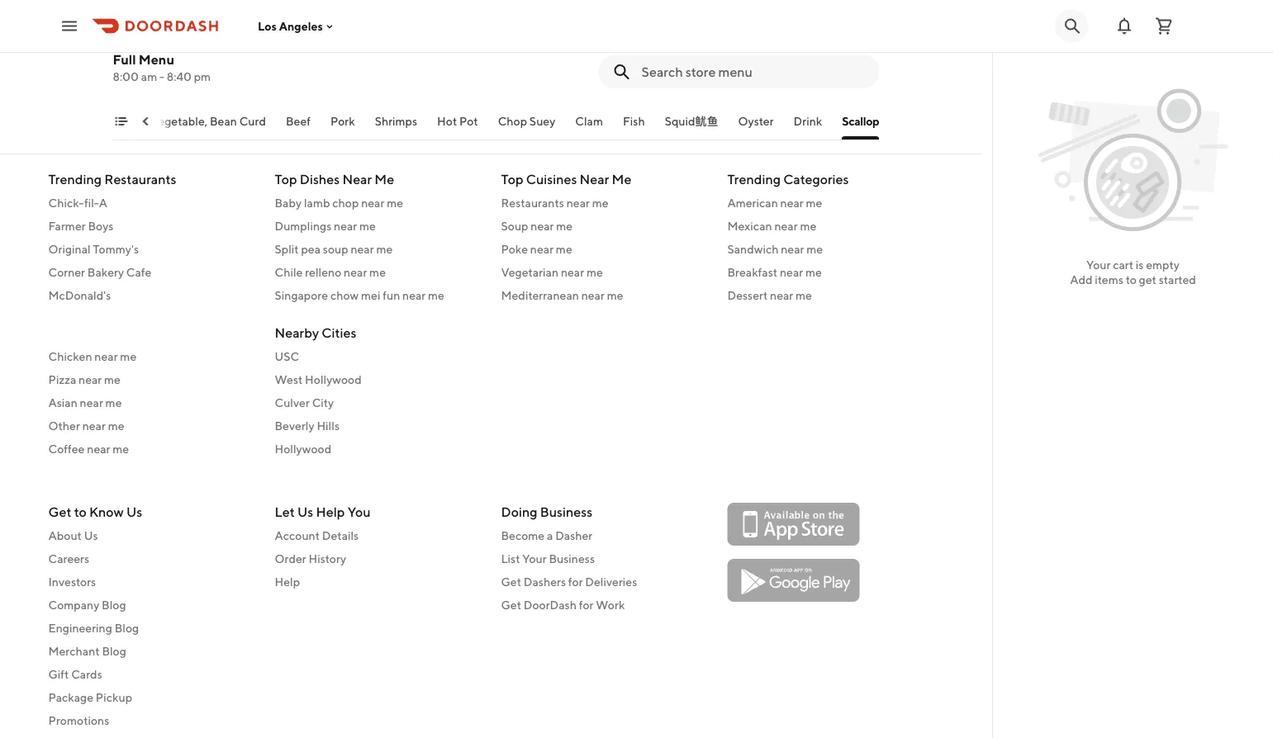 Task type: vqa. For each thing, say whether or not it's contained in the screenshot.
PACKAGE PICKUP at the bottom of the page
yes



Task type: locate. For each thing, give the bounding box(es) containing it.
me up 'vegetarian near me'
[[556, 243, 572, 256]]

.
[[614, 59, 616, 71]]

bakery
[[87, 266, 124, 279]]

company
[[48, 599, 99, 613]]

near down trending categories
[[781, 196, 804, 210]]

0 horizontal spatial restaurants
[[104, 171, 176, 187]]

account details
[[275, 530, 359, 543]]

get doordash for work
[[501, 599, 625, 613]]

business inside list your business link
[[549, 553, 595, 566]]

beverly
[[275, 419, 315, 433]]

near down 'other near me'
[[87, 443, 110, 456]]

1 horizontal spatial help
[[316, 505, 345, 521]]

careers
[[48, 553, 89, 566]]

me up baby lamb chop near me link
[[375, 171, 394, 187]]

me down poke near me link
[[587, 266, 603, 279]]

get dashers for deliveries
[[501, 576, 637, 590]]

me up pizza near me link
[[120, 350, 137, 364]]

0 vertical spatial blog
[[102, 599, 126, 613]]

full menu 8:00 am - 8:40 pm
[[113, 52, 211, 84]]

me for american near me
[[806, 196, 823, 210]]

me down split pea soup near me link
[[369, 266, 386, 279]]

near down top cuisines near me
[[567, 196, 590, 210]]

near up pizza near me
[[95, 350, 118, 364]]

to left get
[[1126, 273, 1137, 287]]

mediterranean near me link
[[501, 288, 708, 304]]

me up soup near me link
[[592, 196, 609, 210]]

me down breakfast near me link
[[796, 289, 812, 302]]

coffee near me
[[48, 443, 129, 456]]

near up coffee near me
[[82, 419, 106, 433]]

singapore chow mei fun near me
[[275, 289, 445, 302]]

sandwich near me
[[728, 243, 823, 256]]

help down 'order'
[[275, 576, 300, 590]]

to up about us at the left
[[74, 505, 87, 521]]

0 vertical spatial prices
[[376, 59, 405, 71]]

near for cuisines
[[580, 171, 609, 187]]

near for american near me
[[781, 196, 804, 210]]

prices
[[376, 59, 405, 71], [388, 86, 417, 97]]

top up baby
[[275, 171, 297, 187]]

restaurants near me
[[501, 196, 609, 210]]

top left cuisines
[[501, 171, 524, 187]]

split pea soup near me link
[[275, 241, 481, 258]]

me right fun
[[428, 289, 445, 302]]

0 vertical spatial to
[[1126, 273, 1137, 287]]

restaurants up chick-fil-a link
[[104, 171, 176, 187]]

original
[[48, 243, 91, 256]]

coffee
[[48, 443, 85, 456]]

me for dessert near me
[[796, 289, 812, 302]]

cards
[[71, 669, 102, 682]]

split pea soup near me
[[275, 243, 393, 256]]

merchant up pickup.
[[569, 59, 614, 71]]

dasher
[[555, 530, 593, 543]]

1 vertical spatial blog
[[115, 622, 139, 636]]

become a dasher link
[[501, 528, 708, 545]]

lamb
[[304, 196, 330, 210]]

me for restaurants near me
[[592, 196, 609, 210]]

me for breakfast near me
[[806, 266, 822, 279]]

0 horizontal spatial near
[[342, 171, 372, 187]]

0 horizontal spatial top
[[275, 171, 297, 187]]

this
[[420, 59, 438, 71]]

2 vertical spatial get
[[501, 599, 521, 613]]

near for mexican near me
[[775, 219, 798, 233]]

us right let
[[298, 505, 313, 521]]

me down mexican near me link
[[807, 243, 823, 256]]

your inside your cart is empty add items to get started
[[1087, 258, 1111, 272]]

1 me from the left
[[375, 171, 394, 187]]

chick-fil-a link
[[48, 195, 255, 212]]

0 vertical spatial business
[[540, 505, 593, 521]]

0 horizontal spatial me
[[375, 171, 394, 187]]

baby lamb chop near me
[[275, 196, 403, 210]]

sandwich
[[728, 243, 779, 256]]

0 items, open order cart image
[[1154, 16, 1174, 36]]

0 vertical spatial for
[[568, 576, 583, 590]]

me up coffee near me
[[108, 419, 124, 433]]

investors link
[[48, 575, 255, 591]]

get up about
[[48, 505, 71, 521]]

me for other near me
[[108, 419, 124, 433]]

near down chop
[[334, 219, 357, 233]]

business down dasher
[[549, 553, 595, 566]]

get inside get dashers for deliveries link
[[501, 576, 521, 590]]

near right fun
[[402, 289, 426, 302]]

culver
[[275, 396, 310, 410]]

1 vertical spatial get
[[501, 576, 521, 590]]

to
[[1126, 273, 1137, 287], [74, 505, 87, 521]]

0 vertical spatial get
[[48, 505, 71, 521]]

near for restaurants near me
[[567, 196, 590, 210]]

started
[[1159, 273, 1196, 287]]

become a dasher
[[501, 530, 593, 543]]

pot
[[460, 115, 479, 129]]

a
[[99, 196, 107, 210]]

near for dishes
[[342, 171, 372, 187]]

us
[[126, 505, 142, 521], [298, 505, 313, 521], [84, 530, 98, 543]]

beverly hills link
[[275, 418, 481, 435]]

merchant up gift cards
[[48, 645, 100, 659]]

breakfast near me link
[[728, 264, 934, 281]]

near down 'sandwich near me'
[[780, 266, 803, 279]]

us right know
[[126, 505, 142, 521]]

order
[[275, 553, 306, 566]]

2 trending from the left
[[728, 171, 781, 187]]

near up chop
[[342, 171, 372, 187]]

near up 'sandwich near me'
[[775, 219, 798, 233]]

soup near me
[[501, 219, 573, 233]]

near up restaurants near me link at top
[[580, 171, 609, 187]]

for for dashers
[[568, 576, 583, 590]]

1 top from the left
[[275, 171, 297, 187]]

me down restaurants near me
[[556, 219, 573, 233]]

2 vertical spatial blog
[[102, 645, 126, 659]]

investors
[[48, 576, 96, 590]]

me down sandwich near me link
[[806, 266, 822, 279]]

business up dasher
[[540, 505, 593, 521]]

1 horizontal spatial your
[[1087, 258, 1111, 272]]

0 horizontal spatial help
[[275, 576, 300, 590]]

2 horizontal spatial us
[[298, 505, 313, 521]]

1 vertical spatial restaurants
[[501, 196, 564, 210]]

1 horizontal spatial near
[[580, 171, 609, 187]]

1 vertical spatial hollywood
[[275, 443, 332, 456]]

1 vertical spatial business
[[549, 553, 595, 566]]

gift cards link
[[48, 667, 255, 684]]

0 horizontal spatial to
[[74, 505, 87, 521]]

me down categories
[[806, 196, 823, 210]]

Item Search search field
[[642, 63, 866, 81]]

your up items
[[1087, 258, 1111, 272]]

0 horizontal spatial us
[[84, 530, 98, 543]]

me for mexican near me
[[800, 219, 817, 233]]

for up get doordash for work
[[568, 576, 583, 590]]

get inside "get doordash for work" link
[[501, 599, 521, 613]]

hot pot
[[438, 115, 479, 129]]

hollywood down beverly hills
[[275, 443, 332, 456]]

cities
[[322, 325, 357, 341]]

prices for prices on this menu are set directly by the merchant .
[[376, 59, 405, 71]]

me inside 'link'
[[113, 443, 129, 456]]

tommy's
[[93, 243, 139, 256]]

us inside about us link
[[84, 530, 98, 543]]

me up 'other near me'
[[105, 396, 122, 410]]

dumplings near me
[[275, 219, 376, 233]]

2 near from the left
[[580, 171, 609, 187]]

1 trending from the left
[[48, 171, 102, 187]]

hollywood up city
[[305, 373, 362, 387]]

me for pizza near me
[[104, 373, 121, 387]]

us down get to know us
[[84, 530, 98, 543]]

angeles
[[279, 19, 323, 33]]

mediterranean near me
[[501, 289, 624, 302]]

me down american near me link
[[800, 219, 817, 233]]

1 vertical spatial merchant
[[48, 645, 100, 659]]

nearby cities
[[275, 325, 357, 341]]

me for top dishes near me
[[375, 171, 394, 187]]

know
[[89, 505, 124, 521]]

pickup
[[96, 692, 132, 705]]

mediterranean
[[501, 289, 579, 302]]

me up restaurants near me link at top
[[612, 171, 632, 187]]

clam
[[576, 115, 604, 129]]

near up 'other near me'
[[80, 396, 103, 410]]

fish button
[[623, 114, 646, 140]]

mei
[[361, 289, 380, 302]]

trending up chick-fil-a
[[48, 171, 102, 187]]

me for mediterranean near me
[[607, 289, 624, 302]]

for for doordash
[[579, 599, 594, 613]]

poke near me
[[501, 243, 572, 256]]

1 horizontal spatial merchant
[[569, 59, 614, 71]]

chop suey button
[[498, 114, 556, 140]]

package pickup link
[[48, 690, 255, 707]]

blog up engineering blog
[[102, 599, 126, 613]]

pork
[[331, 115, 355, 129]]

prices left on
[[376, 59, 405, 71]]

pizza
[[48, 373, 76, 387]]

top
[[275, 171, 297, 187], [501, 171, 524, 187]]

me up the dumplings near me link
[[387, 196, 403, 210]]

us for about us
[[84, 530, 98, 543]]

are
[[468, 59, 482, 71]]

1 near from the left
[[342, 171, 372, 187]]

chicken
[[48, 350, 92, 364]]

near up the dumplings near me link
[[361, 196, 385, 210]]

open menu image
[[59, 16, 79, 36]]

chicken near me
[[48, 350, 137, 364]]

get for get doordash for work
[[501, 599, 521, 613]]

curd
[[240, 115, 266, 129]]

near inside 'link'
[[87, 443, 110, 456]]

prices for prices may differ between delivery and pickup.
[[388, 86, 417, 97]]

merchant blog
[[48, 645, 126, 659]]

corner bakery cafe link
[[48, 264, 255, 281]]

engineering
[[48, 622, 112, 636]]

chop suey
[[498, 115, 556, 129]]

help
[[316, 505, 345, 521], [275, 576, 300, 590]]

2 top from the left
[[501, 171, 524, 187]]

near for dumplings near me
[[334, 219, 357, 233]]

get left doordash
[[501, 599, 521, 613]]

oyster
[[739, 115, 774, 129]]

blog inside 'link'
[[102, 599, 126, 613]]

1 horizontal spatial trending
[[728, 171, 781, 187]]

0 horizontal spatial trending
[[48, 171, 102, 187]]

1 horizontal spatial top
[[501, 171, 524, 187]]

me down chicken near me
[[104, 373, 121, 387]]

your right list
[[523, 553, 547, 566]]

0 vertical spatial help
[[316, 505, 345, 521]]

for left 'work'
[[579, 599, 594, 613]]

deliveries
[[585, 576, 637, 590]]

restaurants up the soup near me
[[501, 196, 564, 210]]

company blog link
[[48, 598, 255, 614]]

other
[[48, 419, 80, 433]]

0 vertical spatial your
[[1087, 258, 1111, 272]]

near down vegetarian near me link
[[581, 289, 605, 302]]

baby
[[275, 196, 302, 210]]

top for top cuisines near me
[[501, 171, 524, 187]]

order history link
[[275, 552, 481, 568]]

dashers
[[524, 576, 566, 590]]

pm
[[194, 70, 211, 84]]

me for asian near me
[[105, 396, 122, 410]]

prices left may
[[388, 86, 417, 97]]

blog for engineering blog
[[115, 622, 139, 636]]

blog down engineering blog
[[102, 645, 126, 659]]

chile
[[275, 266, 303, 279]]

me for top cuisines near me
[[612, 171, 632, 187]]

1 horizontal spatial me
[[612, 171, 632, 187]]

2 me from the left
[[612, 171, 632, 187]]

1 horizontal spatial to
[[1126, 273, 1137, 287]]

help up details
[[316, 505, 345, 521]]

near up breakfast near me
[[781, 243, 804, 256]]

company blog
[[48, 599, 126, 613]]

1 vertical spatial your
[[523, 553, 547, 566]]

blog down company blog 'link'
[[115, 622, 139, 636]]

near down breakfast near me
[[770, 289, 794, 302]]

american
[[728, 196, 778, 210]]

near down the soup near me
[[530, 243, 554, 256]]

near up poke near me
[[531, 219, 554, 233]]

get for get dashers for deliveries
[[501, 576, 521, 590]]

near for breakfast near me
[[780, 266, 803, 279]]

near down chicken near me
[[79, 373, 102, 387]]

me down baby lamb chop near me link
[[360, 219, 376, 233]]

trending up american
[[728, 171, 781, 187]]

me for chicken near me
[[120, 350, 137, 364]]

0 horizontal spatial merchant
[[48, 645, 100, 659]]

clam button
[[576, 114, 604, 140]]

get down list
[[501, 576, 521, 590]]

1 vertical spatial prices
[[388, 86, 417, 97]]

trending for trending restaurants
[[48, 171, 102, 187]]

me down vegetarian near me link
[[607, 289, 624, 302]]

other near me
[[48, 419, 124, 433]]

near
[[342, 171, 372, 187], [580, 171, 609, 187]]

hills
[[317, 419, 340, 433]]

near up mediterranean near me
[[561, 266, 584, 279]]

me down other near me link
[[113, 443, 129, 456]]

1 vertical spatial for
[[579, 599, 594, 613]]



Task type: describe. For each thing, give the bounding box(es) containing it.
west hollywood
[[275, 373, 362, 387]]

merchant blog link
[[48, 644, 255, 661]]

on
[[407, 59, 418, 71]]

culver city
[[275, 396, 334, 410]]

mcdonald's link
[[48, 288, 255, 304]]

near for asian near me
[[80, 396, 103, 410]]

asian
[[48, 396, 77, 410]]

0 horizontal spatial your
[[523, 553, 547, 566]]

pea
[[301, 243, 321, 256]]

notification bell image
[[1115, 16, 1135, 36]]

farmer
[[48, 219, 86, 233]]

to inside your cart is empty add items to get started
[[1126, 273, 1137, 287]]

blog for merchant blog
[[102, 645, 126, 659]]

cuisines
[[526, 171, 577, 187]]

original tommy's
[[48, 243, 139, 256]]

vegetable, bean curd button
[[151, 114, 266, 140]]

dishes
[[300, 171, 340, 187]]

chick-
[[48, 196, 84, 210]]

about
[[48, 530, 82, 543]]

split
[[275, 243, 299, 256]]

squid鱿鱼 button
[[665, 114, 719, 140]]

mexican near me link
[[728, 218, 934, 235]]

pork button
[[331, 114, 355, 140]]

trending for trending categories
[[728, 171, 781, 187]]

pizza near me link
[[48, 372, 255, 388]]

sandwich near me link
[[728, 241, 934, 258]]

other near me link
[[48, 418, 255, 435]]

near for other near me
[[82, 419, 106, 433]]

usc
[[275, 350, 299, 364]]

corner
[[48, 266, 85, 279]]

0 vertical spatial hollywood
[[305, 373, 362, 387]]

prices on this menu are set directly by the merchant .
[[376, 59, 616, 71]]

singapore chow mei fun near me link
[[275, 288, 481, 304]]

fun
[[383, 289, 400, 302]]

bean
[[210, 115, 238, 129]]

me for dumplings near me
[[360, 219, 376, 233]]

poke
[[501, 243, 528, 256]]

los
[[258, 19, 277, 33]]

blog for company blog
[[102, 599, 126, 613]]

get for get to know us
[[48, 505, 71, 521]]

suey
[[530, 115, 556, 129]]

history
[[309, 553, 346, 566]]

fish
[[623, 115, 646, 129]]

near for soup near me
[[531, 219, 554, 233]]

0 vertical spatial restaurants
[[104, 171, 176, 187]]

0 vertical spatial merchant
[[569, 59, 614, 71]]

dumplings
[[275, 219, 332, 233]]

list your business link
[[501, 552, 708, 568]]

1 horizontal spatial us
[[126, 505, 142, 521]]

vegetable, bean curd
[[151, 115, 266, 129]]

by
[[538, 59, 549, 71]]

near for dessert near me
[[770, 289, 794, 302]]

1 horizontal spatial restaurants
[[501, 196, 564, 210]]

near up singapore chow mei fun near me on the top
[[344, 266, 367, 279]]

1 vertical spatial to
[[74, 505, 87, 521]]

directly
[[501, 59, 536, 71]]

menu
[[440, 59, 466, 71]]

top for top dishes near me
[[275, 171, 297, 187]]

8:40
[[167, 70, 192, 84]]

cart
[[1113, 258, 1134, 272]]

1 vertical spatial help
[[275, 576, 300, 590]]

items
[[1095, 273, 1124, 287]]

doordash
[[524, 599, 577, 613]]

coffee near me link
[[48, 441, 255, 458]]

me for coffee near me
[[113, 443, 129, 456]]

engineering blog
[[48, 622, 139, 636]]

me for sandwich near me
[[807, 243, 823, 256]]

shrimps
[[375, 115, 418, 129]]

dessert near me
[[728, 289, 812, 302]]

about us link
[[48, 528, 255, 545]]

chile relleno near me
[[275, 266, 386, 279]]

chop
[[332, 196, 359, 210]]

singapore
[[275, 289, 328, 302]]

vegetarian
[[501, 266, 559, 279]]

city
[[312, 396, 334, 410]]

usc link
[[275, 349, 481, 365]]

near for coffee near me
[[87, 443, 110, 456]]

trending categories
[[728, 171, 849, 187]]

me for vegetarian near me
[[587, 266, 603, 279]]

is
[[1136, 258, 1144, 272]]

near right soup
[[351, 243, 374, 256]]

8:00
[[113, 70, 139, 84]]

near for vegetarian near me
[[561, 266, 584, 279]]

near for sandwich near me
[[781, 243, 804, 256]]

may
[[419, 86, 438, 97]]

chow
[[330, 289, 359, 302]]

me for soup near me
[[556, 219, 573, 233]]

restaurants near me link
[[501, 195, 708, 212]]

me for poke near me
[[556, 243, 572, 256]]

me down the dumplings near me link
[[376, 243, 393, 256]]

soup
[[323, 243, 348, 256]]

shrimps button
[[375, 114, 418, 140]]

add
[[1070, 273, 1093, 287]]

menu
[[139, 52, 174, 68]]

account details link
[[275, 528, 481, 545]]

pickup.
[[570, 86, 604, 97]]

list
[[501, 553, 520, 566]]

farmer boys
[[48, 219, 114, 233]]

near for mediterranean near me
[[581, 289, 605, 302]]

vegetarian near me link
[[501, 264, 708, 281]]

near for chicken near me
[[95, 350, 118, 364]]

you
[[348, 505, 371, 521]]

become
[[501, 530, 545, 543]]

us for let us help you
[[298, 505, 313, 521]]

cafe
[[126, 266, 152, 279]]

near for poke near me
[[530, 243, 554, 256]]

soup near me link
[[501, 218, 708, 235]]

vegetarian near me
[[501, 266, 603, 279]]

promotions
[[48, 715, 109, 728]]

trending restaurants
[[48, 171, 176, 187]]

scallop
[[843, 115, 880, 129]]

drink
[[794, 115, 823, 129]]

mexican
[[728, 219, 772, 233]]

near for pizza near me
[[79, 373, 102, 387]]

hot pot button
[[438, 114, 479, 140]]

scroll menu navigation left image
[[139, 115, 152, 129]]

show menu categories image
[[114, 115, 128, 129]]

chile relleno near me link
[[275, 264, 481, 281]]



